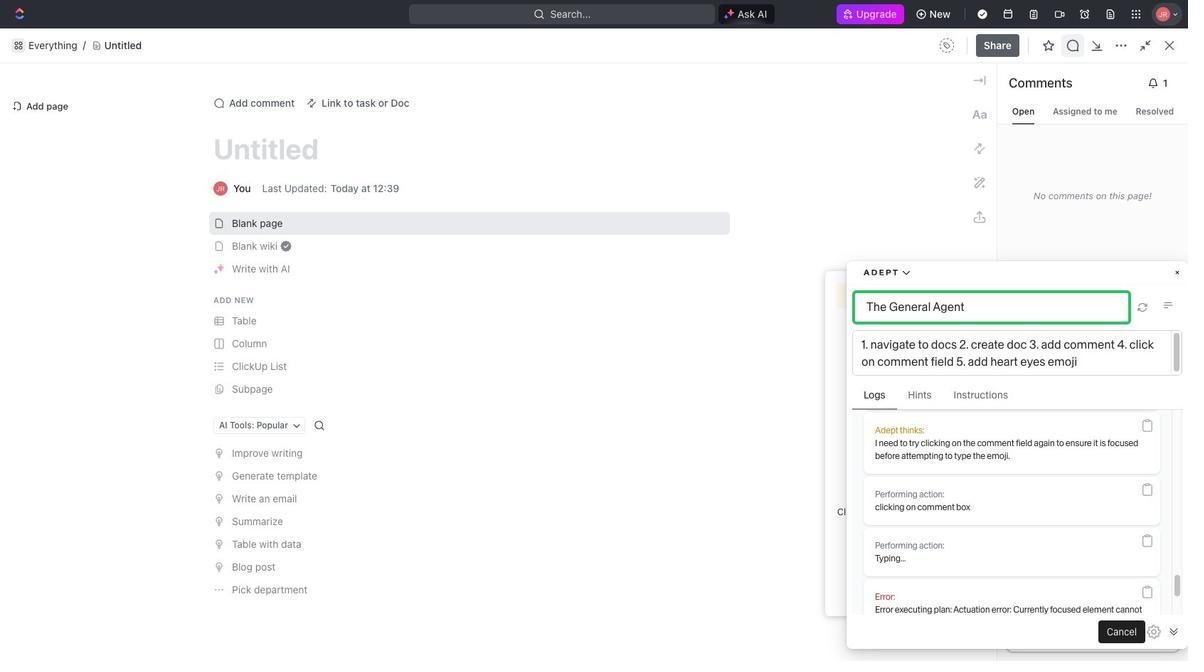 Task type: vqa. For each thing, say whether or not it's contained in the screenshot.
dialog
no



Task type: locate. For each thing, give the bounding box(es) containing it.
sidebar navigation
[[0, 28, 182, 661]]

table
[[200, 500, 1147, 661]]

tab list
[[216, 467, 568, 500]]

jacob rogers's workspace, , element
[[233, 362, 251, 379]]

finance & accounting docs image
[[250, 404, 264, 419]]

column header
[[200, 500, 216, 523]]

cell
[[200, 523, 216, 547], [1008, 523, 1122, 547], [200, 548, 216, 572], [780, 548, 894, 572], [1122, 548, 1147, 572], [200, 573, 216, 597], [780, 573, 894, 597], [894, 573, 1008, 597], [1008, 573, 1122, 597], [780, 598, 894, 622], [780, 623, 894, 647], [1008, 623, 1122, 647], [780, 648, 894, 661]]

row
[[200, 500, 1147, 523], [200, 522, 1147, 548], [200, 547, 1147, 573], [200, 572, 1147, 598], [216, 597, 1147, 623], [216, 622, 1147, 648], [216, 647, 1147, 661]]



Task type: describe. For each thing, give the bounding box(es) containing it.
project plan icon image
[[243, 136, 271, 164]]



